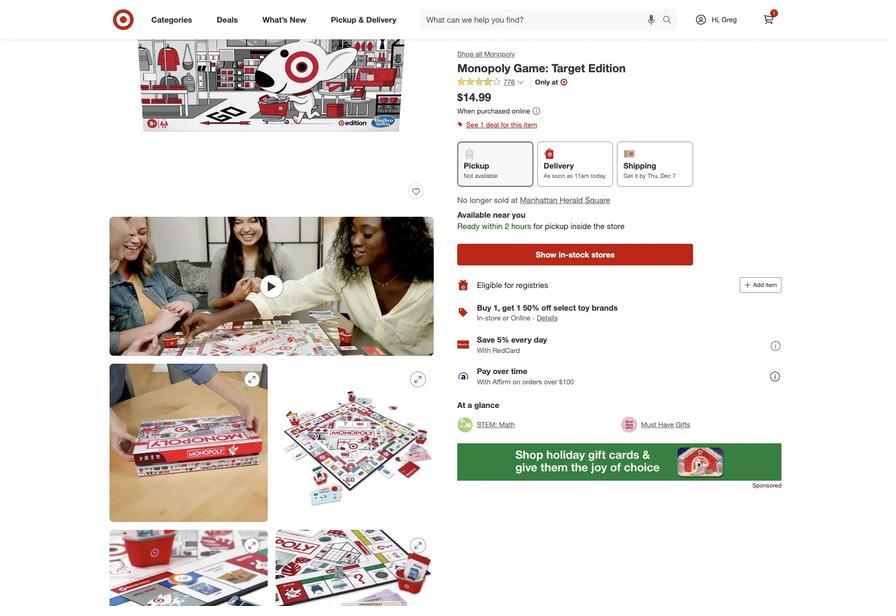 Task type: vqa. For each thing, say whether or not it's contained in the screenshot.
PICKUP & DELIVERY
yes



Task type: describe. For each thing, give the bounding box(es) containing it.
search button
[[659, 9, 682, 32]]

∙
[[533, 314, 535, 322]]

purchased
[[477, 106, 510, 115]]

1 link
[[758, 9, 780, 30]]

delivery as soon as 11am today
[[544, 161, 606, 180]]

save 5% every day with redcard
[[477, 335, 548, 354]]

ready
[[458, 221, 480, 231]]

by
[[640, 172, 646, 180]]

0 vertical spatial monopoly
[[485, 50, 515, 58]]

add
[[754, 281, 765, 289]]

buy 1, get 1 50% off select toy brands in-store or online ∙ details
[[477, 303, 618, 322]]

what's new
[[263, 15, 307, 24]]

2 horizontal spatial 1
[[773, 10, 776, 16]]

at a glance
[[458, 400, 500, 410]]

what's
[[263, 15, 288, 24]]

categories
[[151, 15, 192, 24]]

the
[[594, 221, 605, 231]]

monopoly game: target edition, 6 of 25 image
[[276, 530, 434, 606]]

greg
[[722, 15, 737, 24]]

50%
[[523, 303, 540, 313]]

on
[[513, 377, 521, 386]]

inside
[[571, 221, 592, 231]]

edition
[[589, 61, 626, 75]]

pay over time with affirm on orders over $100
[[477, 366, 574, 386]]

buy 1, get 1 50% off select toy brands link
[[477, 303, 618, 313]]

store inside buy 1, get 1 50% off select toy brands in-store or online ∙ details
[[486, 314, 501, 322]]

2 vertical spatial for
[[505, 280, 514, 290]]

shipping get it by thu, dec 7
[[624, 161, 676, 180]]

available
[[475, 172, 498, 180]]

eligible
[[477, 280, 503, 290]]

2
[[505, 221, 509, 231]]

hi, greg
[[712, 15, 737, 24]]

monopoly game: target edition, 5 of 25 image
[[110, 530, 268, 606]]

no longer sold at manhattan herald square
[[458, 195, 611, 205]]

get
[[503, 303, 515, 313]]

monopoly game: target edition, 4 of 25 image
[[276, 364, 434, 522]]

1 vertical spatial at
[[511, 195, 518, 205]]

0 horizontal spatial over
[[493, 366, 509, 376]]

time
[[511, 366, 528, 376]]

1 vertical spatial over
[[544, 377, 558, 386]]

pay
[[477, 366, 491, 376]]

new
[[290, 15, 307, 24]]

&
[[359, 15, 364, 24]]

target
[[552, 61, 586, 75]]

as
[[567, 172, 573, 180]]

orders
[[523, 377, 542, 386]]

hi,
[[712, 15, 720, 24]]

0 horizontal spatial 1
[[480, 121, 484, 129]]

only at
[[536, 78, 559, 86]]

pickup not available
[[464, 161, 498, 180]]

save
[[477, 335, 495, 345]]

search
[[659, 16, 682, 25]]

brands
[[592, 303, 618, 313]]

776 link
[[458, 77, 525, 88]]

with inside pay over time with affirm on orders over $100
[[477, 377, 491, 386]]

registries
[[516, 280, 549, 290]]

select
[[554, 303, 576, 313]]

monopoly game: target edition, 3 of 25 image
[[110, 364, 268, 522]]

online
[[511, 314, 531, 322]]

7
[[673, 172, 676, 180]]

show in-stock stores
[[536, 250, 615, 260]]

near
[[493, 210, 510, 220]]

online
[[512, 106, 531, 115]]

what's new link
[[254, 9, 319, 30]]

redcard
[[493, 346, 520, 354]]

manhattan
[[520, 195, 558, 205]]

delivery inside delivery as soon as 11am today
[[544, 161, 574, 171]]

shop all monopoly monopoly game: target edition
[[458, 50, 626, 75]]

or
[[503, 314, 509, 322]]

add item button
[[740, 277, 782, 293]]

stock
[[569, 250, 590, 260]]

every
[[512, 335, 532, 345]]

pickup
[[545, 221, 569, 231]]

you
[[512, 210, 526, 220]]

$14.99
[[458, 90, 491, 104]]

shop
[[458, 50, 474, 58]]

add item
[[754, 281, 778, 289]]

eligible for registries
[[477, 280, 549, 290]]

see
[[467, 121, 479, 129]]

pickup for not
[[464, 161, 490, 171]]

see 1 deal for this item
[[467, 121, 538, 129]]

soon
[[552, 172, 565, 180]]



Task type: locate. For each thing, give the bounding box(es) containing it.
in-
[[559, 250, 569, 260]]

pickup up not
[[464, 161, 490, 171]]

item right add
[[766, 281, 778, 289]]

0 vertical spatial with
[[477, 346, 491, 354]]

within
[[482, 221, 503, 231]]

1 vertical spatial store
[[486, 314, 501, 322]]

not
[[464, 172, 474, 180]]

1 right see
[[480, 121, 484, 129]]

2 with from the top
[[477, 377, 491, 386]]

1 vertical spatial delivery
[[544, 161, 574, 171]]

with down save
[[477, 346, 491, 354]]

for right eligible
[[505, 280, 514, 290]]

delivery right &
[[366, 15, 397, 24]]

1 with from the top
[[477, 346, 491, 354]]

glance
[[475, 400, 500, 410]]

over
[[493, 366, 509, 376], [544, 377, 558, 386]]

no
[[458, 195, 468, 205]]

for left the this
[[501, 121, 509, 129]]

at right the sold
[[511, 195, 518, 205]]

pickup for &
[[331, 15, 357, 24]]

11am
[[575, 172, 590, 180]]

1 vertical spatial item
[[766, 281, 778, 289]]

1 inside buy 1, get 1 50% off select toy brands in-store or online ∙ details
[[517, 303, 521, 313]]

today
[[591, 172, 606, 180]]

as
[[544, 172, 551, 180]]

it
[[635, 172, 638, 180]]

store inside available near you ready within 2 hours for pickup inside the store
[[607, 221, 625, 231]]

item
[[524, 121, 538, 129], [766, 281, 778, 289]]

What can we help you find? suggestions appear below search field
[[421, 9, 666, 30]]

must have gifts button
[[622, 414, 691, 436]]

deals
[[217, 15, 238, 24]]

1,
[[494, 303, 500, 313]]

delivery up soon
[[544, 161, 574, 171]]

0 vertical spatial 1
[[773, 10, 776, 16]]

$100
[[560, 377, 574, 386]]

categories link
[[143, 9, 205, 30]]

0 vertical spatial at
[[552, 78, 559, 86]]

longer
[[470, 195, 492, 205]]

must have gifts
[[642, 420, 691, 429]]

0 vertical spatial for
[[501, 121, 509, 129]]

776
[[504, 78, 515, 86]]

details button
[[537, 313, 559, 324]]

monopoly down "all"
[[458, 61, 511, 75]]

1
[[773, 10, 776, 16], [480, 121, 484, 129], [517, 303, 521, 313]]

1 up online
[[517, 303, 521, 313]]

0 horizontal spatial item
[[524, 121, 538, 129]]

herald
[[560, 195, 583, 205]]

with inside save 5% every day with redcard
[[477, 346, 491, 354]]

0 vertical spatial delivery
[[366, 15, 397, 24]]

pickup left &
[[331, 15, 357, 24]]

get
[[624, 172, 634, 180]]

monopoly
[[485, 50, 515, 58], [458, 61, 511, 75]]

buy
[[477, 303, 492, 313]]

2 vertical spatial 1
[[517, 303, 521, 313]]

stem: math button
[[458, 414, 515, 436]]

1 horizontal spatial item
[[766, 281, 778, 289]]

1 vertical spatial for
[[534, 221, 543, 231]]

all
[[476, 50, 483, 58]]

0 vertical spatial item
[[524, 121, 538, 129]]

over up affirm on the right of the page
[[493, 366, 509, 376]]

off
[[542, 303, 552, 313]]

1 vertical spatial pickup
[[464, 161, 490, 171]]

1 horizontal spatial over
[[544, 377, 558, 386]]

game:
[[514, 61, 549, 75]]

stem: math
[[477, 420, 515, 429]]

store
[[607, 221, 625, 231], [486, 314, 501, 322]]

deals link
[[209, 9, 250, 30]]

in-
[[477, 314, 486, 322]]

affirm
[[493, 377, 511, 386]]

for
[[501, 121, 509, 129], [534, 221, 543, 231], [505, 280, 514, 290]]

only
[[536, 78, 550, 86]]

this
[[511, 121, 522, 129]]

0 horizontal spatial at
[[511, 195, 518, 205]]

a
[[468, 400, 472, 410]]

1 horizontal spatial at
[[552, 78, 559, 86]]

thu,
[[648, 172, 659, 180]]

at
[[458, 400, 466, 410]]

1 horizontal spatial 1
[[517, 303, 521, 313]]

math
[[499, 420, 515, 429]]

square
[[585, 195, 611, 205]]

with down pay at the right bottom
[[477, 377, 491, 386]]

1 horizontal spatial store
[[607, 221, 625, 231]]

0 vertical spatial pickup
[[331, 15, 357, 24]]

sponsored
[[753, 482, 782, 489]]

dec
[[661, 172, 671, 180]]

item inside button
[[766, 281, 778, 289]]

1 right greg
[[773, 10, 776, 16]]

pickup
[[331, 15, 357, 24], [464, 161, 490, 171]]

0 horizontal spatial delivery
[[366, 15, 397, 24]]

store down 1,
[[486, 314, 501, 322]]

0 horizontal spatial store
[[486, 314, 501, 322]]

0 horizontal spatial pickup
[[331, 15, 357, 24]]

have
[[659, 420, 674, 429]]

details
[[537, 314, 558, 322]]

deal
[[486, 121, 499, 129]]

gifts
[[676, 420, 691, 429]]

for right hours
[[534, 221, 543, 231]]

when
[[458, 106, 476, 115]]

at right only
[[552, 78, 559, 86]]

1 horizontal spatial delivery
[[544, 161, 574, 171]]

item right the this
[[524, 121, 538, 129]]

pickup & delivery link
[[323, 9, 409, 30]]

store right the the
[[607, 221, 625, 231]]

stores
[[592, 250, 615, 260]]

shipping
[[624, 161, 657, 171]]

monopoly game: target edition, 2 of 25, play video image
[[110, 217, 434, 356]]

1 vertical spatial monopoly
[[458, 61, 511, 75]]

pickup inside pickup not available
[[464, 161, 490, 171]]

0 vertical spatial store
[[607, 221, 625, 231]]

when purchased online
[[458, 106, 531, 115]]

monopoly right "all"
[[485, 50, 515, 58]]

for inside available near you ready within 2 hours for pickup inside the store
[[534, 221, 543, 231]]

over left $100
[[544, 377, 558, 386]]

available near you ready within 2 hours for pickup inside the store
[[458, 210, 625, 231]]

monopoly game: target edition, 1 of 25 image
[[110, 0, 434, 209]]

at
[[552, 78, 559, 86], [511, 195, 518, 205]]

available
[[458, 210, 491, 220]]

1 vertical spatial with
[[477, 377, 491, 386]]

hours
[[512, 221, 531, 231]]

see 1 deal for this item link
[[458, 118, 782, 132]]

stem:
[[477, 420, 498, 429]]

1 horizontal spatial pickup
[[464, 161, 490, 171]]

1 vertical spatial 1
[[480, 121, 484, 129]]

advertisement region
[[458, 444, 782, 481]]

0 vertical spatial over
[[493, 366, 509, 376]]



